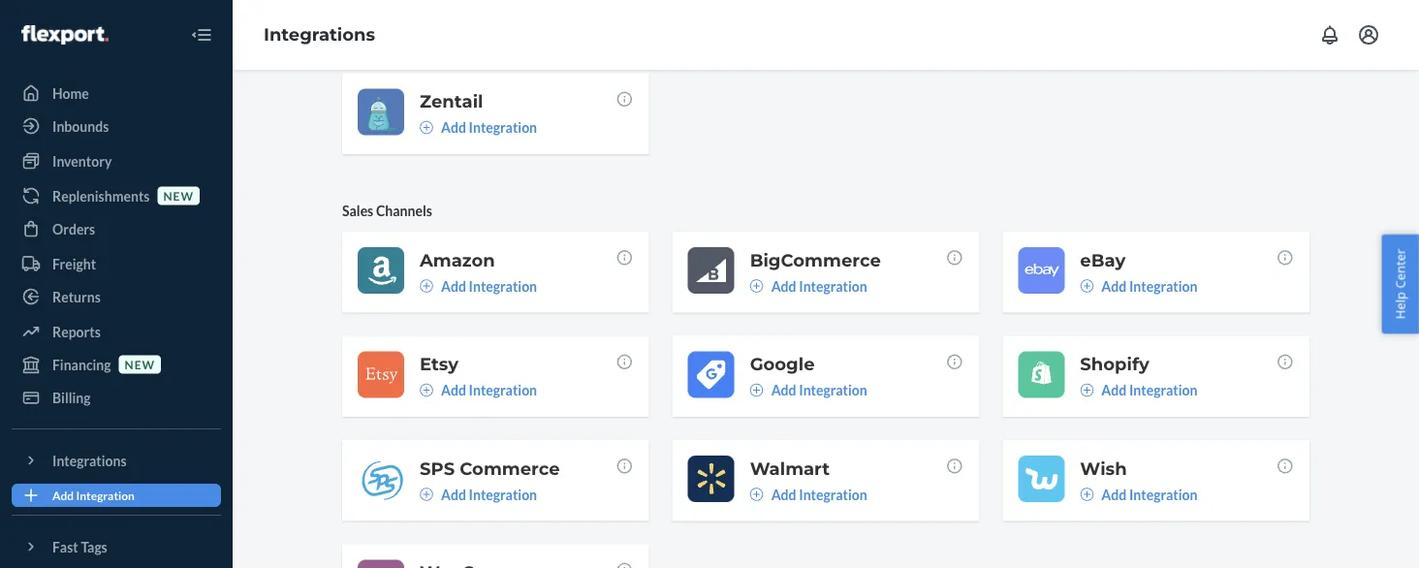 Task type: locate. For each thing, give the bounding box(es) containing it.
add integration down walmart
[[772, 486, 868, 503]]

plus circle image down zentail
[[420, 121, 434, 134]]

add integration down bigcommerce at the top right of the page
[[772, 278, 868, 294]]

integration for bigcommerce
[[799, 278, 868, 294]]

reports link
[[12, 316, 221, 347]]

add integration link for shopify
[[1081, 381, 1198, 400]]

inventory link
[[12, 145, 221, 177]]

plus circle image down walmart
[[750, 488, 764, 501]]

1 horizontal spatial integrations
[[264, 24, 375, 45]]

1 horizontal spatial new
[[163, 189, 194, 203]]

center
[[1392, 249, 1410, 289]]

plus circle image for google
[[750, 383, 764, 397]]

add integration down ebay
[[1102, 278, 1198, 294]]

sps commerce
[[420, 458, 560, 479]]

sales
[[342, 202, 374, 219]]

add integration for wish
[[1102, 486, 1198, 503]]

add integration down sps commerce
[[441, 486, 537, 503]]

add integration link down wish
[[1081, 485, 1198, 504]]

add integration link down etsy at the bottom left of the page
[[420, 381, 537, 400]]

add down zentail
[[441, 119, 466, 136]]

0 horizontal spatial new
[[125, 357, 155, 371]]

add integration link for wish
[[1081, 485, 1198, 504]]

add integration link down walmart
[[750, 485, 868, 504]]

add for bigcommerce
[[772, 278, 797, 294]]

add integration link for etsy
[[420, 381, 537, 400]]

add integration down amazon
[[441, 278, 537, 294]]

add integration down wish
[[1102, 486, 1198, 503]]

0 vertical spatial new
[[163, 189, 194, 203]]

integrations
[[264, 24, 375, 45], [52, 452, 127, 469]]

integration for zentail
[[469, 119, 537, 136]]

plus circle image down google
[[750, 383, 764, 397]]

add down google
[[772, 382, 797, 398]]

integrations button
[[12, 445, 221, 476]]

commerce
[[460, 458, 560, 479]]

integrations inside dropdown button
[[52, 452, 127, 469]]

returns
[[52, 289, 101, 305]]

google
[[750, 353, 815, 375]]

0 horizontal spatial integrations
[[52, 452, 127, 469]]

new
[[163, 189, 194, 203], [125, 357, 155, 371]]

add for wish
[[1102, 486, 1127, 503]]

plus circle image down shopify
[[1081, 383, 1094, 397]]

open notifications image
[[1319, 23, 1342, 47]]

plus circle image
[[420, 279, 434, 293], [750, 279, 764, 293], [420, 383, 434, 397], [1081, 383, 1094, 397], [1081, 488, 1094, 501]]

add down wish
[[1102, 486, 1127, 503]]

new up "orders" link
[[163, 189, 194, 203]]

plus circle image down ebay
[[1081, 279, 1094, 293]]

inbounds
[[52, 118, 109, 134]]

fast
[[52, 539, 78, 555]]

plus circle image for walmart
[[750, 488, 764, 501]]

add integration link down bigcommerce at the top right of the page
[[750, 276, 868, 296]]

plus circle image for wish
[[1081, 488, 1094, 501]]

add for sps commerce
[[441, 486, 466, 503]]

plus circle image
[[420, 121, 434, 134], [1081, 279, 1094, 293], [750, 383, 764, 397], [420, 488, 434, 501], [750, 488, 764, 501]]

add down ebay
[[1102, 278, 1127, 294]]

add down etsy at the bottom left of the page
[[441, 382, 466, 398]]

add
[[441, 119, 466, 136], [441, 278, 466, 294], [772, 278, 797, 294], [1102, 278, 1127, 294], [441, 382, 466, 398], [772, 382, 797, 398], [1102, 382, 1127, 398], [441, 486, 466, 503], [772, 486, 797, 503], [1102, 486, 1127, 503], [52, 488, 74, 502]]

channels
[[376, 202, 432, 219]]

add integration for etsy
[[441, 382, 537, 398]]

tags
[[81, 539, 107, 555]]

add integration for bigcommerce
[[772, 278, 868, 294]]

integration for sps commerce
[[469, 486, 537, 503]]

integration for google
[[799, 382, 868, 398]]

add down walmart
[[772, 486, 797, 503]]

wish
[[1081, 458, 1128, 479]]

add integration down zentail
[[441, 119, 537, 136]]

add integration link down sps commerce
[[420, 485, 537, 504]]

add for shopify
[[1102, 382, 1127, 398]]

add down sps on the left bottom
[[441, 486, 466, 503]]

integration for ebay
[[1130, 278, 1198, 294]]

new down reports link
[[125, 357, 155, 371]]

ebay
[[1081, 249, 1126, 270]]

help
[[1392, 292, 1410, 319]]

add integration down integrations dropdown button
[[52, 488, 135, 502]]

add down shopify
[[1102, 382, 1127, 398]]

add integration down google
[[772, 382, 868, 398]]

add integration link down amazon
[[420, 276, 537, 296]]

1 vertical spatial new
[[125, 357, 155, 371]]

add integration link down google
[[750, 381, 868, 400]]

integration
[[469, 119, 537, 136], [469, 278, 537, 294], [799, 278, 868, 294], [1130, 278, 1198, 294], [469, 382, 537, 398], [799, 382, 868, 398], [1130, 382, 1198, 398], [469, 486, 537, 503], [799, 486, 868, 503], [1130, 486, 1198, 503], [76, 488, 135, 502]]

plus circle image for bigcommerce
[[750, 279, 764, 293]]

add down bigcommerce at the top right of the page
[[772, 278, 797, 294]]

integration for etsy
[[469, 382, 537, 398]]

plus circle image down amazon
[[420, 279, 434, 293]]

help center
[[1392, 249, 1410, 319]]

add integration link down zentail
[[420, 118, 537, 137]]

plus circle image down bigcommerce at the top right of the page
[[750, 279, 764, 293]]

plus circle image down sps on the left bottom
[[420, 488, 434, 501]]

add integration for ebay
[[1102, 278, 1198, 294]]

plus circle image for etsy
[[420, 383, 434, 397]]

add integration link for ebay
[[1081, 276, 1198, 296]]

add integration link down ebay
[[1081, 276, 1198, 296]]

add integration link down shopify
[[1081, 381, 1198, 400]]

add for google
[[772, 382, 797, 398]]

add for ebay
[[1102, 278, 1127, 294]]

fast tags button
[[12, 531, 221, 563]]

add down amazon
[[441, 278, 466, 294]]

add integration link
[[420, 118, 537, 137], [420, 276, 537, 296], [750, 276, 868, 296], [1081, 276, 1198, 296], [420, 381, 537, 400], [750, 381, 868, 400], [1081, 381, 1198, 400], [12, 484, 221, 507], [420, 485, 537, 504], [750, 485, 868, 504], [1081, 485, 1198, 504]]

etsy
[[420, 353, 459, 375]]

fast tags
[[52, 539, 107, 555]]

replenishments
[[52, 188, 150, 204]]

add integration down etsy at the bottom left of the page
[[441, 382, 537, 398]]

plus circle image down wish
[[1081, 488, 1094, 501]]

add integration for zentail
[[441, 119, 537, 136]]

add integration
[[441, 119, 537, 136], [441, 278, 537, 294], [772, 278, 868, 294], [1102, 278, 1198, 294], [441, 382, 537, 398], [772, 382, 868, 398], [1102, 382, 1198, 398], [441, 486, 537, 503], [772, 486, 868, 503], [1102, 486, 1198, 503], [52, 488, 135, 502]]

1 vertical spatial integrations
[[52, 452, 127, 469]]

integration for shopify
[[1130, 382, 1198, 398]]

add for walmart
[[772, 486, 797, 503]]

plus circle image down etsy at the bottom left of the page
[[420, 383, 434, 397]]

inbounds link
[[12, 111, 221, 142]]

add integration down shopify
[[1102, 382, 1198, 398]]

add integration link for bigcommerce
[[750, 276, 868, 296]]

plus circle image for amazon
[[420, 279, 434, 293]]



Task type: vqa. For each thing, say whether or not it's contained in the screenshot.
Returnly plus circle icon
no



Task type: describe. For each thing, give the bounding box(es) containing it.
plus circle image for sps commerce
[[420, 488, 434, 501]]

returns link
[[12, 281, 221, 312]]

0 vertical spatial integrations
[[264, 24, 375, 45]]

add integration link for walmart
[[750, 485, 868, 504]]

add for amazon
[[441, 278, 466, 294]]

close navigation image
[[190, 23, 213, 47]]

freight
[[52, 256, 96, 272]]

integration for amazon
[[469, 278, 537, 294]]

amazon
[[420, 249, 495, 270]]

add integration for sps commerce
[[441, 486, 537, 503]]

integrations link
[[264, 24, 375, 45]]

help center button
[[1382, 234, 1420, 334]]

add integration for amazon
[[441, 278, 537, 294]]

add integration for walmart
[[772, 486, 868, 503]]

sps
[[420, 458, 455, 479]]

add for etsy
[[441, 382, 466, 398]]

add integration link down integrations dropdown button
[[12, 484, 221, 507]]

add integration link for sps commerce
[[420, 485, 537, 504]]

inventory
[[52, 153, 112, 169]]

reports
[[52, 323, 101, 340]]

plus circle image for shopify
[[1081, 383, 1094, 397]]

bigcommerce
[[750, 249, 881, 270]]

add for zentail
[[441, 119, 466, 136]]

billing link
[[12, 382, 221, 413]]

plus circle image for zentail
[[420, 121, 434, 134]]

freight link
[[12, 248, 221, 279]]

open account menu image
[[1358, 23, 1381, 47]]

new for financing
[[125, 357, 155, 371]]

add integration link for amazon
[[420, 276, 537, 296]]

shopify
[[1081, 353, 1150, 375]]

plus circle image for ebay
[[1081, 279, 1094, 293]]

home link
[[12, 78, 221, 109]]

sales channels
[[342, 202, 432, 219]]

orders link
[[12, 213, 221, 244]]

new for replenishments
[[163, 189, 194, 203]]

orders
[[52, 221, 95, 237]]

zentail
[[420, 91, 483, 112]]

integration for wish
[[1130, 486, 1198, 503]]

flexport logo image
[[21, 25, 108, 45]]

home
[[52, 85, 89, 101]]

billing
[[52, 389, 91, 406]]

integration for walmart
[[799, 486, 868, 503]]

add up fast
[[52, 488, 74, 502]]

add integration link for google
[[750, 381, 868, 400]]

add integration link for zentail
[[420, 118, 537, 137]]

financing
[[52, 356, 111, 373]]

add integration for shopify
[[1102, 382, 1198, 398]]

add integration for google
[[772, 382, 868, 398]]

walmart
[[750, 458, 830, 479]]



